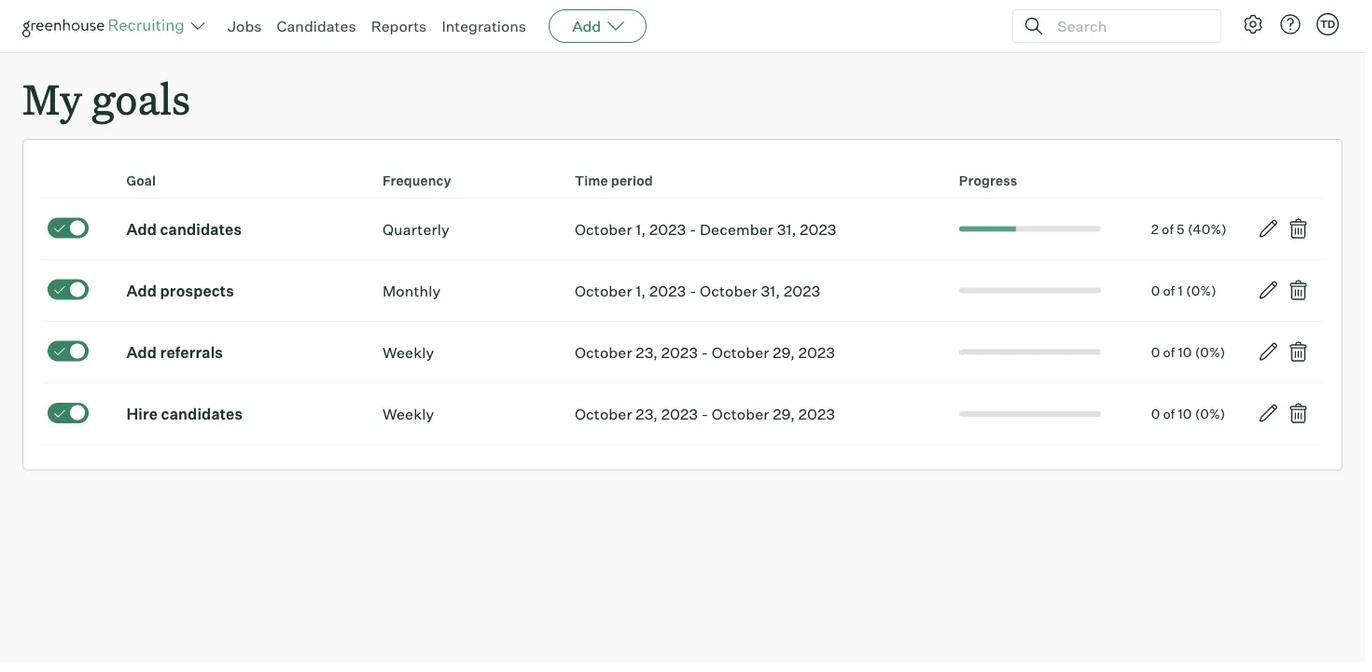 Task type: describe. For each thing, give the bounding box(es) containing it.
0 of 10 (0%) for hire candidates
[[1151, 406, 1226, 422]]

hire
[[126, 405, 158, 423]]

1, for december
[[636, 220, 646, 239]]

progress
[[959, 173, 1017, 189]]

Search text field
[[1052, 13, 1204, 40]]

td button
[[1313, 9, 1343, 39]]

time
[[575, 173, 608, 189]]

10 for hire candidates
[[1178, 406, 1192, 422]]

(40%)
[[1188, 221, 1227, 237]]

5
[[1177, 221, 1185, 237]]

29, for hire candidates
[[773, 405, 795, 423]]

- for add candidates
[[690, 220, 696, 239]]

progress bar for hire candidates
[[959, 411, 1101, 417]]

reports
[[371, 17, 427, 35]]

referrals
[[160, 343, 223, 362]]

0 for add referrals
[[1151, 344, 1160, 360]]

time period
[[575, 173, 653, 189]]

edit goal icon image for hire candidates
[[1257, 402, 1280, 425]]

october 23, 2023 - october 29, 2023 for hire candidates
[[575, 405, 835, 423]]

edit goal icon image for add referrals
[[1257, 341, 1280, 363]]

2
[[1151, 221, 1159, 237]]

december
[[700, 220, 774, 239]]

frequency
[[383, 173, 451, 189]]

progress bar for add referrals
[[959, 350, 1101, 355]]

add button
[[549, 9, 647, 43]]

progress bar for add candidates
[[874, 226, 1101, 232]]

0 of 1 (0%)
[[1151, 282, 1217, 299]]

td
[[1320, 18, 1335, 30]]

goal
[[126, 173, 156, 189]]

quarterly
[[383, 220, 450, 239]]

2 of 5 (40%)
[[1151, 221, 1227, 237]]

0 for add prospects
[[1151, 282, 1160, 299]]

add prospects
[[126, 282, 234, 300]]

edit goal icon image for add prospects
[[1257, 279, 1280, 302]]

configure image
[[1242, 13, 1264, 35]]

remove goal icon image for add candidates
[[1287, 218, 1310, 240]]

add candidates
[[126, 220, 242, 239]]

of for add prospects
[[1163, 282, 1175, 299]]

monthly
[[383, 282, 441, 300]]

td button
[[1317, 13, 1339, 35]]

reports link
[[371, 17, 427, 35]]

add for add prospects
[[126, 282, 157, 300]]

greenhouse recruiting image
[[22, 15, 190, 37]]

of for add candidates
[[1162, 221, 1174, 237]]

add referrals
[[126, 343, 223, 362]]

remove goal icon image for add referrals
[[1287, 341, 1310, 363]]

add for add referrals
[[126, 343, 157, 362]]

weekly for candidates
[[383, 405, 434, 423]]

1, for october
[[636, 282, 646, 300]]

period
[[611, 173, 653, 189]]



Task type: locate. For each thing, give the bounding box(es) containing it.
1 29, from the top
[[773, 343, 795, 362]]

integrations
[[442, 17, 526, 35]]

edit goal icon image for add candidates
[[1257, 218, 1280, 240]]

1 october 23, 2023 - october 29, 2023 from the top
[[575, 343, 835, 362]]

1 0 of 10 (0%) from the top
[[1151, 344, 1226, 360]]

3 0 from the top
[[1151, 406, 1160, 422]]

1 vertical spatial weekly
[[383, 405, 434, 423]]

1 vertical spatial 0
[[1151, 344, 1160, 360]]

october 1, 2023 - december 31, 2023
[[575, 220, 837, 239]]

0 vertical spatial 0 of 10 (0%)
[[1151, 344, 1226, 360]]

4 edit goal icon image from the top
[[1257, 402, 1280, 425]]

31, down december
[[761, 282, 780, 300]]

october 1, 2023 - october 31, 2023
[[575, 282, 821, 300]]

0 vertical spatial candidates
[[160, 220, 242, 239]]

1 vertical spatial october 23, 2023 - october 29, 2023
[[575, 405, 835, 423]]

1
[[1178, 282, 1183, 299]]

1 weekly from the top
[[383, 343, 434, 362]]

29,
[[773, 343, 795, 362], [773, 405, 795, 423]]

1, down october 1, 2023 - december 31, 2023
[[636, 282, 646, 300]]

my goals
[[22, 71, 190, 126]]

2 23, from the top
[[636, 405, 658, 423]]

31, for october
[[761, 282, 780, 300]]

0 vertical spatial 31,
[[777, 220, 796, 239]]

2 remove goal icon image from the top
[[1287, 279, 1310, 302]]

2 0 of 10 (0%) from the top
[[1151, 406, 1226, 422]]

0 vertical spatial 10
[[1178, 344, 1192, 360]]

add
[[572, 17, 601, 35], [126, 220, 157, 239], [126, 282, 157, 300], [126, 343, 157, 362]]

add for add candidates
[[126, 220, 157, 239]]

2 edit goal icon image from the top
[[1257, 279, 1280, 302]]

1 edit goal icon image from the top
[[1257, 218, 1280, 240]]

0
[[1151, 282, 1160, 299], [1151, 344, 1160, 360], [1151, 406, 1160, 422]]

candidates up prospects
[[160, 220, 242, 239]]

3 edit goal icon image from the top
[[1257, 341, 1280, 363]]

progress bar for add prospects
[[959, 288, 1101, 294]]

3 remove goal icon image from the top
[[1287, 341, 1310, 363]]

23,
[[636, 343, 658, 362], [636, 405, 658, 423]]

jobs
[[228, 17, 262, 35]]

candidates
[[160, 220, 242, 239], [161, 405, 243, 423]]

10 for add referrals
[[1178, 344, 1192, 360]]

-
[[690, 220, 696, 239], [690, 282, 696, 300], [701, 343, 708, 362], [701, 405, 708, 423]]

1,
[[636, 220, 646, 239], [636, 282, 646, 300]]

- for add prospects
[[690, 282, 696, 300]]

0 vertical spatial weekly
[[383, 343, 434, 362]]

0 of 10 (0%) for add referrals
[[1151, 344, 1226, 360]]

None checkbox
[[48, 403, 89, 423]]

2 october 23, 2023 - october 29, 2023 from the top
[[575, 405, 835, 423]]

2023
[[649, 220, 686, 239], [800, 220, 837, 239], [649, 282, 686, 300], [784, 282, 821, 300], [661, 343, 698, 362], [798, 343, 835, 362], [661, 405, 698, 423], [798, 405, 835, 423]]

hire candidates
[[126, 405, 243, 423]]

1 vertical spatial candidates
[[161, 405, 243, 423]]

31, for december
[[777, 220, 796, 239]]

goals
[[92, 71, 190, 126]]

remove goal icon image
[[1287, 218, 1310, 240], [1287, 279, 1310, 302], [1287, 341, 1310, 363], [1287, 402, 1310, 425]]

2 1, from the top
[[636, 282, 646, 300]]

1 1, from the top
[[636, 220, 646, 239]]

1 vertical spatial (0%)
[[1195, 344, 1226, 360]]

(0%) for add referrals
[[1195, 344, 1226, 360]]

0 for hire candidates
[[1151, 406, 1160, 422]]

(0%) for hire candidates
[[1195, 406, 1226, 422]]

2 vertical spatial 0
[[1151, 406, 1160, 422]]

1 vertical spatial 23,
[[636, 405, 658, 423]]

1 vertical spatial 31,
[[761, 282, 780, 300]]

integrations link
[[442, 17, 526, 35]]

2 0 from the top
[[1151, 344, 1160, 360]]

october 23, 2023 - october 29, 2023 for add referrals
[[575, 343, 835, 362]]

1, down period
[[636, 220, 646, 239]]

candidates link
[[277, 17, 356, 35]]

29, for add referrals
[[773, 343, 795, 362]]

10
[[1178, 344, 1192, 360], [1178, 406, 1192, 422]]

1 vertical spatial 1,
[[636, 282, 646, 300]]

1 vertical spatial 10
[[1178, 406, 1192, 422]]

1 remove goal icon image from the top
[[1287, 218, 1310, 240]]

weekly for referrals
[[383, 343, 434, 362]]

23, for candidates
[[636, 405, 658, 423]]

october 23, 2023 - october 29, 2023
[[575, 343, 835, 362], [575, 405, 835, 423]]

- for hire candidates
[[701, 405, 708, 423]]

0 vertical spatial 0
[[1151, 282, 1160, 299]]

of
[[1162, 221, 1174, 237], [1163, 282, 1175, 299], [1163, 344, 1175, 360], [1163, 406, 1175, 422]]

edit goal icon image
[[1257, 218, 1280, 240], [1257, 279, 1280, 302], [1257, 341, 1280, 363], [1257, 402, 1280, 425]]

of for add referrals
[[1163, 344, 1175, 360]]

31,
[[777, 220, 796, 239], [761, 282, 780, 300]]

2 vertical spatial (0%)
[[1195, 406, 1226, 422]]

candidates for add candidates
[[160, 220, 242, 239]]

1 10 from the top
[[1178, 344, 1192, 360]]

my
[[22, 71, 82, 126]]

1 0 from the top
[[1151, 282, 1160, 299]]

2 weekly from the top
[[383, 405, 434, 423]]

2 10 from the top
[[1178, 406, 1192, 422]]

None checkbox
[[48, 218, 89, 239], [48, 280, 89, 300], [48, 341, 89, 362], [48, 218, 89, 239], [48, 280, 89, 300], [48, 341, 89, 362]]

candidates
[[277, 17, 356, 35]]

1 23, from the top
[[636, 343, 658, 362]]

0 vertical spatial 23,
[[636, 343, 658, 362]]

0 of 10 (0%)
[[1151, 344, 1226, 360], [1151, 406, 1226, 422]]

october
[[575, 220, 632, 239], [575, 282, 632, 300], [700, 282, 758, 300], [575, 343, 632, 362], [712, 343, 769, 362], [575, 405, 632, 423], [712, 405, 769, 423]]

add for add
[[572, 17, 601, 35]]

1 vertical spatial 29,
[[773, 405, 795, 423]]

prospects
[[160, 282, 234, 300]]

0 vertical spatial 29,
[[773, 343, 795, 362]]

(0%) for add prospects
[[1186, 282, 1217, 299]]

0 vertical spatial (0%)
[[1186, 282, 1217, 299]]

- for add referrals
[[701, 343, 708, 362]]

remove goal icon image for hire candidates
[[1287, 402, 1310, 425]]

0 vertical spatial 1,
[[636, 220, 646, 239]]

candidates for hire candidates
[[161, 405, 243, 423]]

remove goal icon image for add prospects
[[1287, 279, 1310, 302]]

jobs link
[[228, 17, 262, 35]]

(0%)
[[1186, 282, 1217, 299], [1195, 344, 1226, 360], [1195, 406, 1226, 422]]

23, for referrals
[[636, 343, 658, 362]]

progress bar
[[874, 226, 1101, 232], [959, 288, 1101, 294], [959, 350, 1101, 355], [959, 411, 1101, 417]]

of for hire candidates
[[1163, 406, 1175, 422]]

1 vertical spatial 0 of 10 (0%)
[[1151, 406, 1226, 422]]

0 vertical spatial october 23, 2023 - october 29, 2023
[[575, 343, 835, 362]]

2 29, from the top
[[773, 405, 795, 423]]

31, right december
[[777, 220, 796, 239]]

candidates right hire
[[161, 405, 243, 423]]

weekly
[[383, 343, 434, 362], [383, 405, 434, 423]]

add inside popup button
[[572, 17, 601, 35]]

4 remove goal icon image from the top
[[1287, 402, 1310, 425]]



Task type: vqa. For each thing, say whether or not it's contained in the screenshot.
2nd 'October 23, 2023 - October 29, 2023' from the bottom of the page
yes



